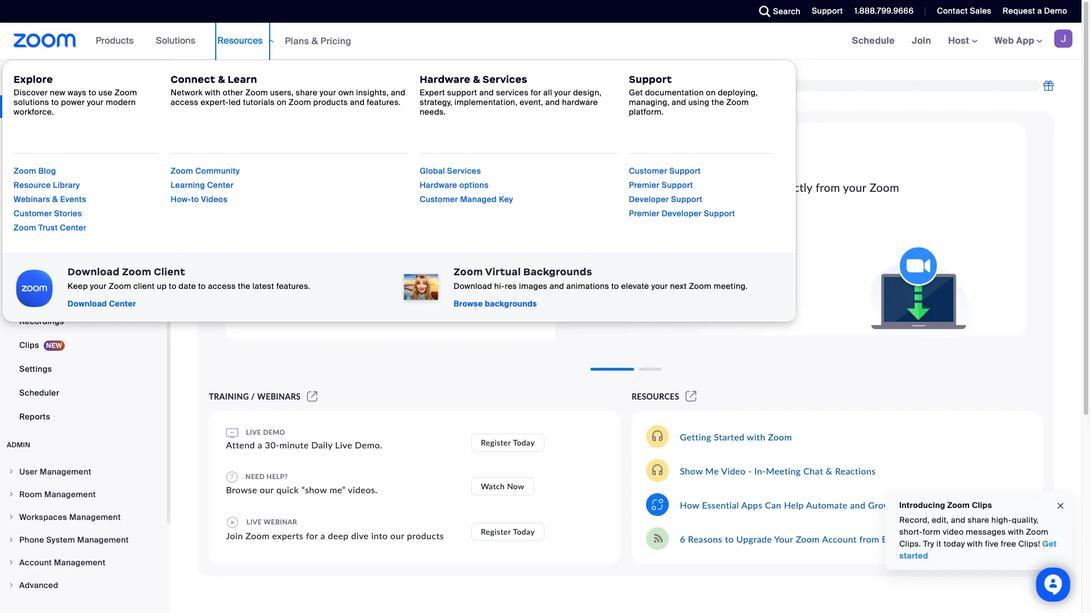 Task type: describe. For each thing, give the bounding box(es) containing it.
workforce.
[[14, 107, 54, 117]]

attend a 30-minute daily live demo.
[[226, 439, 383, 450]]

phone for phone
[[19, 197, 44, 207]]

quality,
[[1012, 515, 1039, 525]]

the inside support get documentation on deploying, managing, and using the zoom platform.
[[712, 97, 724, 107]]

client
[[133, 281, 155, 291]]

-
[[748, 465, 752, 476]]

minute
[[280, 439, 309, 450]]

0 vertical spatial account
[[822, 533, 857, 544]]

learning
[[171, 180, 205, 190]]

right image for account management
[[8, 559, 15, 566]]

browse for browse our quick "show me" videos.
[[226, 484, 257, 495]]

management for room management
[[44, 489, 96, 500]]

admin
[[7, 441, 31, 450]]

customer stories link
[[14, 208, 82, 219]]

right image for user
[[8, 468, 15, 475]]

today
[[944, 539, 965, 549]]

date
[[179, 281, 196, 291]]

plans
[[285, 35, 309, 47]]

learning center link
[[171, 180, 234, 190]]

window new image
[[684, 392, 698, 401]]

1 horizontal spatial from
[[860, 533, 879, 544]]

started
[[899, 551, 928, 561]]

meetings navigation
[[844, 23, 1082, 60]]

with down messages at the bottom right of the page
[[967, 539, 983, 549]]

join,
[[627, 181, 649, 194]]

get inside support get documentation on deploying, managing, and using the zoom platform.
[[629, 88, 643, 98]]

video
[[721, 465, 746, 476]]

need help?
[[244, 472, 288, 481]]

let's
[[243, 140, 272, 157]]

1 premier from the top
[[629, 180, 660, 190]]

support right search
[[812, 6, 843, 16]]

host button
[[948, 35, 978, 47]]

workspaces management
[[19, 512, 121, 522]]

user management
[[19, 467, 91, 477]]

room management
[[19, 489, 96, 500]]

and inside zoom virtual backgrounds download hi-res images and animations to elevate your next zoom meeting.
[[550, 281, 564, 291]]

options
[[459, 180, 489, 190]]

learn
[[228, 73, 257, 86]]

customer support link
[[629, 166, 701, 176]]

phone for phone system management
[[19, 535, 44, 545]]

resources
[[632, 392, 679, 401]]

right image for room
[[8, 491, 15, 498]]

a left 30-
[[258, 439, 262, 450]]

with inside connect & learn network with other zoom users, share your own insights, and access expert-led tutorials on zoom products and features.
[[205, 88, 221, 98]]

1 vertical spatial our
[[390, 530, 404, 541]]

support down schedule
[[704, 208, 735, 219]]

system
[[46, 535, 75, 545]]

right image for workspaces management
[[8, 514, 15, 521]]

gift!
[[695, 92, 710, 102]]

pricing
[[321, 35, 351, 47]]

features. inside connect & learn network with other zoom users, share your own insights, and access expert-led tutorials on zoom products and features.
[[367, 97, 401, 107]]

daily
[[311, 439, 333, 450]]

training
[[209, 392, 249, 401]]

me
[[705, 465, 719, 476]]

devices
[[56, 245, 87, 255]]

client.
[[643, 197, 677, 210]]

zoom inside record, edit, and share high-quality, short-form video messages with zoom clips. try it today with five free clips!
[[1026, 527, 1049, 537]]

now
[[507, 482, 525, 491]]

6 reasons to upgrade your zoom account from basic to pro
[[680, 533, 932, 544]]

deep
[[328, 530, 349, 541]]

your inside the hardware & services expert support and services for all your design, strategy, implementation, event, and hardware needs.
[[554, 88, 571, 98]]

backgrounds
[[523, 266, 592, 278]]

register today button for join zoom experts for a deep dive into our products
[[471, 523, 545, 541]]

how-
[[171, 194, 191, 204]]

the inside 'download zoom client keep your zoom client up to date to access the latest features.'
[[238, 281, 250, 291]]

zoom inside explore discover new ways to use zoom solutions to power your modern workforce.
[[115, 88, 137, 98]]

download center link
[[68, 299, 136, 309]]

0 vertical spatial your
[[375, 187, 399, 201]]

messages
[[966, 527, 1006, 537]]

download zoom client image
[[14, 267, 56, 309]]

you're on your way to receiving a special gift!
[[542, 92, 710, 102]]

led
[[229, 97, 241, 107]]

watch now button
[[471, 478, 534, 496]]

join for join zoom experts for a deep dive into our products
[[226, 530, 243, 541]]

2 vertical spatial your
[[774, 533, 793, 544]]

meeting
[[766, 465, 801, 476]]

zoom inside support get documentation on deploying, managing, and using the zoom platform.
[[726, 97, 749, 107]]

start,
[[596, 181, 624, 194]]

account management menu item
[[0, 552, 167, 574]]

live for a
[[246, 428, 261, 437]]

phone system management menu item
[[0, 529, 167, 551]]

1 horizontal spatial products
[[407, 530, 444, 541]]

scheduler
[[19, 388, 59, 398]]

zoom blog link
[[14, 166, 56, 176]]

whiteboards
[[19, 269, 69, 279]]

developer support link
[[629, 194, 703, 204]]

resource
[[14, 180, 51, 190]]

scheduler link
[[0, 382, 167, 404]]

0 horizontal spatial our
[[260, 484, 274, 495]]

personal contacts
[[19, 221, 91, 231]]

from inside start, join, and schedule meetings directly from your zoom desktop client.
[[816, 181, 840, 194]]

live webinar
[[245, 518, 297, 526]]

introducing
[[899, 500, 945, 510]]

workspaces management menu item
[[0, 507, 167, 528]]

customer inside global services hardware options customer managed key
[[420, 194, 458, 204]]

sales
[[970, 6, 992, 16]]

personal devices
[[19, 245, 87, 255]]

attend
[[226, 439, 255, 450]]

zoom virtual backgrounds image
[[400, 267, 442, 309]]

zoom virtual backgrounds download hi-res images and animations to elevate your next zoom meeting.
[[454, 266, 748, 291]]

personal menu menu
[[0, 95, 167, 429]]

power
[[61, 97, 85, 107]]

1 horizontal spatial 6
[[680, 533, 685, 544]]

apps
[[741, 499, 763, 510]]

/
[[251, 392, 255, 401]]

& right chat
[[826, 465, 833, 476]]

1.888.799.9666
[[854, 6, 914, 16]]

browse for browse backgrounds
[[454, 299, 483, 309]]

blog
[[38, 166, 56, 176]]

product information navigation
[[2, 23, 797, 323]]

personal for personal devices
[[19, 245, 54, 255]]

settings
[[19, 364, 52, 374]]

needs.
[[420, 107, 446, 117]]

community
[[195, 166, 240, 176]]

contact
[[937, 6, 968, 16]]

into
[[371, 530, 388, 541]]

share inside connect & learn network with other zoom users, share your own insights, and access expert-led tutorials on zoom products and features.
[[296, 88, 318, 98]]

management for workspaces management
[[69, 512, 121, 522]]

support inside support get documentation on deploying, managing, and using the zoom platform.
[[629, 73, 672, 86]]

and inside record, edit, and share high-quality, short-form video messages with zoom clips. try it today with five free clips!
[[951, 515, 966, 525]]

register today for attend a 30-minute daily live demo.
[[481, 438, 535, 447]]

customer inside zoom blog resource library webinars & events customer stories zoom trust center
[[14, 208, 52, 219]]

admin menu menu
[[0, 461, 167, 597]]

access inside 'download zoom client keep your zoom client up to date to access the latest features.'
[[208, 281, 236, 291]]

1 vertical spatial developer
[[662, 208, 702, 219]]

images
[[519, 281, 548, 291]]

pro
[[918, 533, 932, 544]]

high-
[[992, 515, 1012, 525]]

register today button for attend a 30-minute daily live demo.
[[471, 434, 545, 452]]

customer inside customer support premier support developer support premier developer support
[[629, 166, 667, 176]]

support up premier developer support link
[[671, 194, 703, 204]]

event,
[[520, 97, 543, 107]]

download zoom to your computer
[[271, 187, 454, 201]]

live demo
[[244, 428, 285, 437]]

essential
[[702, 499, 739, 510]]

register for join zoom experts for a deep dive into our products
[[481, 527, 511, 537]]

a left special
[[661, 92, 665, 102]]

"show
[[301, 484, 327, 495]]

register today for join zoom experts for a deep dive into our products
[[481, 527, 535, 537]]

user
[[19, 467, 38, 477]]

receiving
[[625, 92, 658, 102]]

features. inside 'download zoom client keep your zoom client up to date to access the latest features.'
[[276, 281, 310, 291]]

1 horizontal spatial join
[[357, 280, 379, 294]]

zoom community learning center how-to videos
[[171, 166, 240, 204]]

meetings
[[724, 181, 771, 194]]

zoom logo image
[[14, 34, 76, 48]]

1 horizontal spatial clips
[[972, 500, 992, 510]]

advanced
[[19, 580, 58, 591]]

phone link
[[0, 191, 167, 214]]

strategy,
[[420, 97, 452, 107]]

live for zoom
[[247, 518, 262, 526]]

hardware inside global services hardware options customer managed key
[[420, 180, 457, 190]]



Task type: vqa. For each thing, say whether or not it's contained in the screenshot.
bottommost Register Today
yes



Task type: locate. For each thing, give the bounding box(es) containing it.
short-
[[899, 527, 923, 537]]

& up the support
[[473, 73, 480, 86]]

our down the need help?
[[260, 484, 274, 495]]

& inside the hardware & services expert support and services for all your design, strategy, implementation, event, and hardware needs.
[[473, 73, 480, 86]]

services inside global services hardware options customer managed key
[[447, 166, 481, 176]]

0 horizontal spatial customer
[[14, 208, 52, 219]]

1 vertical spatial 6
[[680, 533, 685, 544]]

deploying,
[[718, 88, 758, 98]]

features. right own
[[367, 97, 401, 107]]

right image inside advanced menu item
[[8, 582, 15, 589]]

1 vertical spatial get
[[1043, 539, 1057, 549]]

clips up the high-
[[972, 500, 992, 510]]

to inside "zoom community learning center how-to videos"
[[191, 194, 199, 204]]

1 horizontal spatial browse
[[454, 299, 483, 309]]

started
[[714, 431, 745, 442]]

0 vertical spatial developer
[[629, 194, 669, 204]]

register for attend a 30-minute daily live demo.
[[481, 438, 511, 447]]

0 vertical spatial get
[[629, 88, 643, 98]]

products left insights,
[[313, 97, 348, 107]]

2 vertical spatial right image
[[8, 559, 15, 566]]

2 vertical spatial center
[[109, 299, 136, 309]]

banner containing explore
[[0, 23, 1082, 323]]

clips.
[[899, 539, 921, 549]]

share
[[296, 88, 318, 98], [968, 515, 990, 525]]

get right clips!
[[1043, 539, 1057, 549]]

the right gift!
[[712, 97, 724, 107]]

1 vertical spatial today
[[513, 527, 535, 537]]

zoom inside "zoom community learning center how-to videos"
[[171, 166, 193, 176]]

your inside 'download zoom client keep your zoom client up to date to access the latest features.'
[[90, 281, 107, 291]]

support get documentation on deploying, managing, and using the zoom platform.
[[629, 73, 758, 117]]

management up workspaces management
[[44, 489, 96, 500]]

on right you're
[[568, 92, 577, 102]]

1 horizontal spatial the
[[712, 97, 724, 107]]

support up the developer support "link"
[[662, 180, 693, 190]]

center down community
[[207, 180, 234, 190]]

2 vertical spatial right image
[[8, 582, 15, 589]]

clips up settings
[[19, 340, 39, 350]]

0 vertical spatial our
[[260, 484, 274, 495]]

your inside zoom virtual backgrounds download hi-res images and animations to elevate your next zoom meeting.
[[651, 281, 668, 291]]

center down stories
[[60, 223, 87, 233]]

& for connect
[[218, 73, 225, 86]]

account down automate on the bottom
[[822, 533, 857, 544]]

account
[[822, 533, 857, 544], [19, 558, 52, 568]]

schedule
[[852, 35, 895, 47]]

use
[[98, 88, 112, 98]]

right image left system
[[8, 537, 15, 543]]

from right directly
[[816, 181, 840, 194]]

1 horizontal spatial your
[[774, 533, 793, 544]]

2 horizontal spatial on
[[706, 88, 716, 98]]

room management menu item
[[0, 484, 167, 505]]

2 phone from the top
[[19, 535, 44, 545]]

clips
[[19, 340, 39, 350], [972, 500, 992, 510]]

zoom trust center link
[[14, 223, 87, 233]]

2 hardware from the top
[[420, 180, 457, 190]]

download down let's get started!
[[271, 187, 325, 201]]

your up record,
[[893, 499, 912, 510]]

0 horizontal spatial get
[[629, 88, 643, 98]]

a left the demo
[[1037, 6, 1042, 16]]

on inside connect & learn network with other zoom users, share your own insights, and access expert-led tutorials on zoom products and features.
[[277, 97, 287, 107]]

download inside zoom virtual backgrounds download hi-res images and animations to elevate your next zoom meeting.
[[454, 281, 492, 291]]

management inside account management menu item
[[54, 558, 105, 568]]

with right 0
[[205, 88, 221, 98]]

from left basic
[[860, 533, 879, 544]]

up
[[157, 281, 167, 291]]

features. right latest
[[276, 281, 310, 291]]

2 vertical spatial customer
[[14, 208, 52, 219]]

register
[[481, 438, 511, 447], [481, 527, 511, 537]]

2 right image from the top
[[8, 491, 15, 498]]

& right of
[[218, 73, 225, 86]]

and
[[391, 88, 405, 98], [479, 88, 494, 98], [350, 97, 365, 107], [545, 97, 560, 107], [672, 97, 686, 107], [652, 181, 671, 194], [550, 281, 564, 291], [850, 499, 866, 510], [951, 515, 966, 525]]

today down now
[[513, 527, 535, 537]]

app
[[1016, 35, 1035, 47]]

management inside workspaces management 'menu item'
[[69, 512, 121, 522]]

0 horizontal spatial share
[[296, 88, 318, 98]]

request
[[1003, 6, 1035, 16]]

premier down the developer support "link"
[[629, 208, 660, 219]]

global services hardware options customer managed key
[[420, 166, 513, 204]]

right image inside workspaces management 'menu item'
[[8, 514, 15, 521]]

for inside the hardware & services expert support and services for all your design, strategy, implementation, event, and hardware needs.
[[531, 88, 541, 98]]

1 vertical spatial phone
[[19, 535, 44, 545]]

1 vertical spatial hardware
[[420, 180, 457, 190]]

on right "tutorials"
[[277, 97, 287, 107]]

share inside record, edit, and share high-quality, short-form video messages with zoom clips. try it today with five free clips!
[[968, 515, 990, 525]]

browse inside product information navigation
[[454, 299, 483, 309]]

download left "hi-"
[[454, 281, 492, 291]]

how
[[680, 499, 700, 510]]

services
[[483, 73, 528, 86], [447, 166, 481, 176]]

1 vertical spatial webinars
[[14, 194, 50, 204]]

reasons
[[688, 533, 723, 544]]

& inside zoom blog resource library webinars & events customer stories zoom trust center
[[52, 194, 58, 204]]

download for download zoom to your computer
[[271, 187, 325, 201]]

hardware down global
[[420, 180, 457, 190]]

2 premier from the top
[[629, 208, 660, 219]]

0 vertical spatial webinars
[[19, 173, 56, 183]]

web app
[[995, 35, 1035, 47]]

your
[[320, 88, 336, 98], [554, 88, 571, 98], [579, 92, 596, 102], [87, 97, 104, 107], [843, 181, 867, 194], [90, 281, 107, 291], [651, 281, 668, 291]]

browse down need
[[226, 484, 257, 495]]

1 horizontal spatial on
[[568, 92, 577, 102]]

register today up "watch now"
[[481, 438, 535, 447]]

0 horizontal spatial access
[[171, 97, 198, 107]]

on inside support get documentation on deploying, managing, and using the zoom platform.
[[706, 88, 716, 98]]

get inside get started
[[1043, 539, 1057, 549]]

1 vertical spatial personal
[[19, 245, 54, 255]]

today for attend a 30-minute daily live demo.
[[513, 438, 535, 447]]

1 vertical spatial your
[[893, 499, 912, 510]]

1 horizontal spatial for
[[531, 88, 541, 98]]

plans & pricing
[[285, 35, 351, 47]]

the left latest
[[238, 281, 250, 291]]

2 register from the top
[[481, 527, 511, 537]]

profile picture image
[[1054, 30, 1073, 48]]

access down connect
[[171, 97, 198, 107]]

0 horizontal spatial account
[[19, 558, 52, 568]]

room
[[19, 489, 42, 500]]

1 register from the top
[[481, 438, 511, 447]]

virtual
[[485, 266, 521, 278]]

2 right image from the top
[[8, 537, 15, 543]]

products inside connect & learn network with other zoom users, share your own insights, and access expert-led tutorials on zoom products and features.
[[313, 97, 348, 107]]

1 vertical spatial center
[[60, 223, 87, 233]]

0 vertical spatial from
[[816, 181, 840, 194]]

your inside start, join, and schedule meetings directly from your zoom desktop client.
[[843, 181, 867, 194]]

1 horizontal spatial center
[[109, 299, 136, 309]]

download up recordings link
[[68, 299, 107, 309]]

1 vertical spatial for
[[306, 530, 318, 541]]

from
[[816, 181, 840, 194], [860, 533, 879, 544]]

record,
[[899, 515, 930, 525]]

management for user management
[[40, 467, 91, 477]]

webinars down meetings
[[19, 173, 56, 183]]

0 vertical spatial live
[[246, 428, 261, 437]]

webinars link
[[0, 167, 167, 190]]

2 horizontal spatial your
[[893, 499, 912, 510]]

chat
[[804, 465, 823, 476]]

account up advanced
[[19, 558, 52, 568]]

phone down workspaces in the bottom of the page
[[19, 535, 44, 545]]

implementation,
[[455, 97, 518, 107]]

0 vertical spatial the
[[712, 97, 724, 107]]

access left 3
[[208, 281, 236, 291]]

for right experts on the left bottom
[[306, 530, 318, 541]]

get started link
[[899, 539, 1057, 561]]

access inside connect & learn network with other zoom users, share your own insights, and access expert-led tutorials on zoom products and features.
[[171, 97, 198, 107]]

1 vertical spatial browse
[[226, 484, 257, 495]]

webinars inside zoom blog resource library webinars & events customer stories zoom trust center
[[14, 194, 50, 204]]

browse backgrounds
[[454, 299, 537, 309]]

1 personal from the top
[[19, 221, 54, 231]]

share up messages at the bottom right of the page
[[968, 515, 990, 525]]

management down workspaces management 'menu item'
[[77, 535, 129, 545]]

for left all
[[531, 88, 541, 98]]

0 vertical spatial share
[[296, 88, 318, 98]]

1 register today button from the top
[[471, 434, 545, 452]]

management inside phone system management menu item
[[77, 535, 129, 545]]

management inside user management "menu item"
[[40, 467, 91, 477]]

center inside zoom blog resource library webinars & events customer stories zoom trust center
[[60, 223, 87, 233]]

discover
[[14, 88, 48, 98]]

1 horizontal spatial get
[[1043, 539, 1057, 549]]

2 register today button from the top
[[471, 523, 545, 541]]

management up room management
[[40, 467, 91, 477]]

window new image
[[305, 392, 319, 401]]

management up phone system management menu item
[[69, 512, 121, 522]]

0 vertical spatial register
[[481, 438, 511, 447]]

right image inside phone system management menu item
[[8, 537, 15, 543]]

our right into
[[390, 530, 404, 541]]

customer up premier support link
[[629, 166, 667, 176]]

search
[[773, 6, 801, 16]]

0 vertical spatial today
[[513, 438, 535, 447]]

zoom blog resource library webinars & events customer stories zoom trust center
[[14, 166, 87, 233]]

30-
[[265, 439, 280, 450]]

share right users,
[[296, 88, 318, 98]]

browse our quick "show me" videos.
[[226, 484, 378, 495]]

management up advanced menu item
[[54, 558, 105, 568]]

download up keep
[[68, 266, 120, 278]]

right image left workspaces in the bottom of the page
[[8, 514, 15, 521]]

management
[[40, 467, 91, 477], [44, 489, 96, 500], [69, 512, 121, 522], [77, 535, 129, 545], [54, 558, 105, 568]]

join for join
[[912, 35, 931, 47]]

solutions
[[14, 97, 49, 107]]

0 horizontal spatial for
[[306, 530, 318, 541]]

your inside explore discover new ways to use zoom solutions to power your modern workforce.
[[87, 97, 104, 107]]

1 hardware from the top
[[420, 73, 470, 86]]

right image
[[8, 468, 15, 475], [8, 491, 15, 498], [8, 582, 15, 589]]

new
[[50, 88, 66, 98]]

0 vertical spatial browse
[[454, 299, 483, 309]]

clips inside "personal menu" menu
[[19, 340, 39, 350]]

right image inside room management menu item
[[8, 491, 15, 498]]

on left deploying,
[[706, 88, 716, 98]]

0 vertical spatial premier
[[629, 180, 660, 190]]

home link
[[0, 95, 167, 118]]

0 vertical spatial customer
[[629, 166, 667, 176]]

phone system management
[[19, 535, 129, 545]]

your right upgrade
[[774, 533, 793, 544]]

1 vertical spatial share
[[968, 515, 990, 525]]

a left deep
[[321, 530, 325, 541]]

notes link
[[0, 286, 167, 309]]

0 horizontal spatial clips
[[19, 340, 39, 350]]

0 vertical spatial center
[[207, 180, 234, 190]]

banner
[[0, 23, 1082, 323]]

2 horizontal spatial customer
[[629, 166, 667, 176]]

0 horizontal spatial from
[[816, 181, 840, 194]]

and inside support get documentation on deploying, managing, and using the zoom platform.
[[672, 97, 686, 107]]

right image left advanced
[[8, 582, 15, 589]]

how-to videos link
[[171, 194, 228, 204]]

0 vertical spatial right image
[[8, 514, 15, 521]]

hardware & services expert support and services for all your design, strategy, implementation, event, and hardware needs.
[[420, 73, 602, 117]]

0 horizontal spatial 6
[[215, 81, 219, 90]]

clips link
[[0, 334, 167, 357]]

1 vertical spatial live
[[247, 518, 262, 526]]

join inside "join" link
[[912, 35, 931, 47]]

live left webinar
[[247, 518, 262, 526]]

zoom inside start, join, and schedule meetings directly from your zoom desktop client.
[[870, 181, 899, 194]]

request a demo
[[1003, 6, 1068, 16]]

get up the platform.
[[629, 88, 643, 98]]

with right started
[[747, 431, 766, 442]]

0 horizontal spatial products
[[313, 97, 348, 107]]

customer down hardware options link
[[420, 194, 458, 204]]

register today button down watch now button
[[471, 523, 545, 541]]

automate
[[806, 499, 848, 510]]

today for join zoom experts for a deep dive into our products
[[513, 527, 535, 537]]

2 horizontal spatial center
[[207, 180, 234, 190]]

0 horizontal spatial your
[[375, 187, 399, 201]]

elevate
[[621, 281, 649, 291]]

0 vertical spatial register today button
[[471, 434, 545, 452]]

products right into
[[407, 530, 444, 541]]

contact sales
[[937, 6, 992, 16]]

premier up 'client.' on the right top of page
[[629, 180, 660, 190]]

0 vertical spatial products
[[313, 97, 348, 107]]

3 right image from the top
[[8, 559, 15, 566]]

contact sales link
[[929, 0, 994, 23], [937, 6, 992, 16]]

2 register today from the top
[[481, 527, 535, 537]]

browse left the backgrounds
[[454, 299, 483, 309]]

download for download zoom client keep your zoom client up to date to access the latest features.
[[68, 266, 120, 278]]

1 register today from the top
[[481, 438, 535, 447]]

1 horizontal spatial services
[[483, 73, 528, 86]]

it
[[937, 539, 942, 549]]

dive
[[351, 530, 369, 541]]

services
[[496, 88, 529, 98]]

explore discover new ways to use zoom solutions to power your modern workforce.
[[14, 73, 137, 117]]

right image left room
[[8, 491, 15, 498]]

zoom community link
[[171, 166, 240, 176]]

developer down premier support link
[[629, 194, 669, 204]]

right image left the account management
[[8, 559, 15, 566]]

webinars down resource
[[14, 194, 50, 204]]

download for download center
[[68, 299, 107, 309]]

training / webinars
[[209, 392, 301, 401]]

download inside 'download zoom client keep your zoom client up to date to access the latest features.'
[[68, 266, 120, 278]]

advanced menu item
[[0, 575, 167, 596]]

1 vertical spatial from
[[860, 533, 879, 544]]

services up "services" on the left top of page
[[483, 73, 528, 86]]

0 vertical spatial register today
[[481, 438, 535, 447]]

register today button up "watch now"
[[471, 434, 545, 452]]

0 vertical spatial hardware
[[420, 73, 470, 86]]

developer down the developer support "link"
[[662, 208, 702, 219]]

2 vertical spatial join
[[226, 530, 243, 541]]

3 right image from the top
[[8, 582, 15, 589]]

join left experts on the left bottom
[[226, 530, 243, 541]]

support link
[[804, 0, 846, 23], [812, 6, 843, 16]]

demo.
[[355, 439, 383, 450]]

global
[[420, 166, 445, 176]]

1 vertical spatial right image
[[8, 537, 15, 543]]

getting started with zoom link
[[680, 431, 792, 442]]

1 vertical spatial account
[[19, 558, 52, 568]]

1 vertical spatial register today
[[481, 527, 535, 537]]

& up customer stories link at the top left of page
[[52, 194, 58, 204]]

phone down resource
[[19, 197, 44, 207]]

try
[[923, 539, 935, 549]]

support up schedule
[[670, 166, 701, 176]]

customer up trust
[[14, 208, 52, 219]]

& right plans
[[312, 35, 318, 47]]

right image left user
[[8, 468, 15, 475]]

platform.
[[629, 107, 664, 117]]

phone inside menu item
[[19, 535, 44, 545]]

features.
[[367, 97, 401, 107], [276, 281, 310, 291]]

0 horizontal spatial join
[[226, 530, 243, 541]]

0 vertical spatial phone
[[19, 197, 44, 207]]

1 today from the top
[[513, 438, 535, 447]]

& inside connect & learn network with other zoom users, share your own insights, and access expert-led tutorials on zoom products and features.
[[218, 73, 225, 86]]

support up the receiving
[[629, 73, 672, 86]]

1 right image from the top
[[8, 514, 15, 521]]

own
[[338, 88, 354, 98]]

0 horizontal spatial on
[[277, 97, 287, 107]]

1 horizontal spatial our
[[390, 530, 404, 541]]

personal down trust
[[19, 245, 54, 255]]

meetings
[[19, 149, 56, 160]]

solutions
[[156, 35, 195, 47]]

personal for personal contacts
[[19, 221, 54, 231]]

2 personal from the top
[[19, 245, 54, 255]]

1 horizontal spatial customer
[[420, 194, 458, 204]]

0 vertical spatial for
[[531, 88, 541, 98]]

completed
[[221, 81, 255, 90]]

register up watch
[[481, 438, 511, 447]]

management for account management
[[54, 558, 105, 568]]

right image
[[8, 514, 15, 521], [8, 537, 15, 543], [8, 559, 15, 566]]

management inside room management menu item
[[44, 489, 96, 500]]

services up hardware options link
[[447, 166, 481, 176]]

introducing zoom clips
[[899, 500, 992, 510]]

& for hardware
[[473, 73, 480, 86]]

support
[[447, 88, 477, 98]]

2 horizontal spatial join
[[912, 35, 931, 47]]

to inside zoom virtual backgrounds download hi-res images and animations to elevate your next zoom meeting.
[[611, 281, 619, 291]]

& for plans
[[312, 35, 318, 47]]

1 vertical spatial clips
[[972, 500, 992, 510]]

1 phone from the top
[[19, 197, 44, 207]]

1 horizontal spatial features.
[[367, 97, 401, 107]]

hardware up expert
[[420, 73, 470, 86]]

right image inside user management "menu item"
[[8, 468, 15, 475]]

account inside menu item
[[19, 558, 52, 568]]

personal down customer stories link at the top left of page
[[19, 221, 54, 231]]

join right the others
[[357, 280, 379, 294]]

your left computer
[[375, 187, 399, 201]]

settings link
[[0, 358, 167, 380]]

watch now
[[481, 482, 525, 491]]

phone inside "personal menu" menu
[[19, 197, 44, 207]]

0 vertical spatial access
[[171, 97, 198, 107]]

user management menu item
[[0, 461, 167, 483]]

help
[[784, 499, 804, 510]]

today up now
[[513, 438, 535, 447]]

1 vertical spatial access
[[208, 281, 236, 291]]

0 vertical spatial right image
[[8, 468, 15, 475]]

hi-
[[494, 281, 505, 291]]

0 horizontal spatial center
[[60, 223, 87, 233]]

right image inside account management menu item
[[8, 559, 15, 566]]

services inside the hardware & services expert support and services for all your design, strategy, implementation, event, and hardware needs.
[[483, 73, 528, 86]]

reports link
[[0, 405, 167, 428]]

1 horizontal spatial share
[[968, 515, 990, 525]]

0 vertical spatial services
[[483, 73, 528, 86]]

connect
[[171, 73, 215, 86]]

schedule
[[675, 181, 721, 194]]

0 vertical spatial join
[[912, 35, 931, 47]]

home
[[19, 102, 43, 112]]

0 vertical spatial 6
[[215, 81, 219, 90]]

0 horizontal spatial the
[[238, 281, 250, 291]]

live up attend
[[246, 428, 261, 437]]

join left host
[[912, 35, 931, 47]]

register down watch
[[481, 527, 511, 537]]

1 vertical spatial register today button
[[471, 523, 545, 541]]

1 horizontal spatial account
[[822, 533, 857, 544]]

your inside connect & learn network with other zoom users, share your own insights, and access expert-led tutorials on zoom products and features.
[[320, 88, 336, 98]]

0 horizontal spatial browse
[[226, 484, 257, 495]]

with up the free
[[1008, 527, 1024, 537]]

6 left reasons
[[680, 533, 685, 544]]

right image for phone system management
[[8, 537, 15, 543]]

0 vertical spatial features.
[[367, 97, 401, 107]]

center inside "zoom community learning center how-to videos"
[[207, 180, 234, 190]]

1 right image from the top
[[8, 468, 15, 475]]

1 vertical spatial the
[[238, 281, 250, 291]]

1 vertical spatial products
[[407, 530, 444, 541]]

0 horizontal spatial services
[[447, 166, 481, 176]]

and inside start, join, and schedule meetings directly from your zoom desktop client.
[[652, 181, 671, 194]]

6
[[215, 81, 219, 90], [680, 533, 685, 544]]

today
[[513, 438, 535, 447], [513, 527, 535, 537]]

invite
[[271, 280, 301, 294]]

register today down watch now button
[[481, 527, 535, 537]]

events
[[60, 194, 86, 204]]

1 vertical spatial join
[[357, 280, 379, 294]]

search button
[[751, 0, 804, 23]]

6 right of
[[215, 81, 219, 90]]

2 today from the top
[[513, 527, 535, 537]]

center down the client
[[109, 299, 136, 309]]

you're
[[542, 92, 565, 102]]

1 vertical spatial features.
[[276, 281, 310, 291]]

hardware inside the hardware & services expert support and services for all your design, strategy, implementation, event, and hardware needs.
[[420, 73, 470, 86]]

1 vertical spatial customer
[[420, 194, 458, 204]]

close image
[[1056, 499, 1065, 512]]

webinars inside "personal menu" menu
[[19, 173, 56, 183]]



